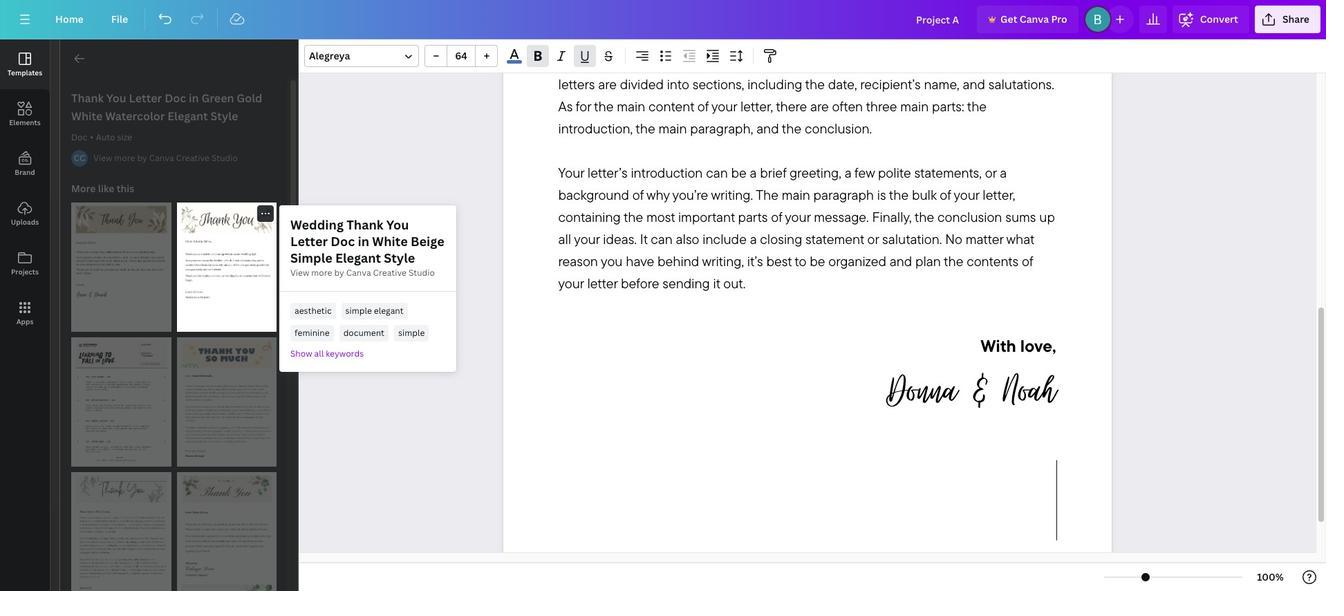 Task type: locate. For each thing, give the bounding box(es) containing it.
behind
[[658, 253, 699, 270]]

thank right wedding
[[347, 216, 384, 233]]

canva down watercolor
[[149, 152, 174, 164]]

0 vertical spatial canva
[[1020, 12, 1049, 26]]

simple
[[346, 305, 372, 317], [398, 327, 425, 339]]

or up sections,
[[726, 53, 737, 71]]

convert
[[1201, 12, 1239, 26]]

canva
[[1020, 12, 1049, 26], [149, 152, 174, 164], [346, 267, 371, 279]]

letters
[[558, 76, 595, 93]]

simple inside button
[[398, 327, 425, 339]]

elegant right simple
[[335, 250, 381, 266]]

0 horizontal spatial you're
[[568, 31, 604, 49]]

of down sections,
[[698, 98, 709, 115]]

start.
[[1018, 31, 1047, 49]]

0 vertical spatial letter,
[[741, 98, 773, 115]]

be up writing.
[[731, 164, 747, 181]]

1 horizontal spatial in
[[358, 233, 369, 250]]

apps button
[[0, 288, 50, 338]]

elegant inside wedding thank you letter doc in white beige simple elegant style view more by canva creative studio
[[335, 250, 381, 266]]

1 horizontal spatial thank
[[347, 216, 384, 233]]

1 horizontal spatial more
[[311, 267, 332, 279]]

feminine button
[[290, 325, 334, 342]]

brand
[[15, 167, 35, 177]]

a inside "if you're thinking of writing a letter yourself, make your intentions clear from the start. you can be fun and creative or straightforward, depending on your needs. most letters are divided into sections, including the date, recipient's name, and salutations. as for the main content of your letter, there are often three main parts: the introduction, the main paragraph, and the conclusion."
[[714, 31, 721, 49]]

by
[[137, 152, 147, 164], [334, 267, 344, 279]]

simple down elegant
[[398, 327, 425, 339]]

1 vertical spatial doc
[[71, 131, 87, 143]]

are right 'letters'
[[598, 76, 617, 93]]

if you're thinking of writing a letter yourself, make your intentions clear from the start. you can be fun and creative or straightforward, depending on your needs. most letters are divided into sections, including the date, recipient's name, and salutations. as for the main content of your letter, there are often three main parts: the introduction, the main paragraph, and the conclusion.
[[558, 31, 1058, 137]]

reason
[[558, 253, 598, 270]]

1 vertical spatial letter
[[290, 233, 328, 250]]

letter, up sums
[[983, 186, 1016, 204]]

a down parts
[[750, 231, 757, 248]]

0 horizontal spatial you
[[106, 91, 126, 106]]

2 vertical spatial can
[[651, 231, 673, 248]]

2 vertical spatial or
[[868, 231, 879, 248]]

1 vertical spatial by
[[334, 267, 344, 279]]

1 horizontal spatial view more by canva creative studio button
[[290, 266, 435, 280]]

0 horizontal spatial view
[[93, 152, 112, 164]]

2 vertical spatial doc
[[331, 233, 355, 250]]

content
[[649, 98, 694, 115]]

can right it
[[651, 231, 673, 248]]

view more by canva creative studio button up simple elegant
[[290, 266, 435, 280]]

side panel tab list
[[0, 39, 50, 338]]

1 horizontal spatial by
[[334, 267, 344, 279]]

0 vertical spatial in
[[189, 91, 199, 106]]

clear
[[934, 31, 963, 49]]

1 horizontal spatial white
[[372, 233, 408, 250]]

salutations.
[[989, 76, 1055, 93]]

1 horizontal spatial letter,
[[983, 186, 1016, 204]]

or
[[726, 53, 737, 71], [985, 164, 997, 181], [868, 231, 879, 248]]

simple up document
[[346, 305, 372, 317]]

view more by canva creative studio button down size
[[93, 151, 238, 165]]

a left the brief
[[750, 164, 757, 181]]

be inside "if you're thinking of writing a letter yourself, make your intentions clear from the start. you can be fun and creative or straightforward, depending on your needs. most letters are divided into sections, including the date, recipient's name, and salutations. as for the main content of your letter, there are often three main parts: the introduction, the main paragraph, and the conclusion."
[[609, 53, 624, 71]]

you're up the important
[[673, 186, 708, 204]]

0 vertical spatial are
[[598, 76, 617, 93]]

parts
[[738, 208, 768, 226]]

1 vertical spatial style
[[384, 250, 415, 266]]

be right to
[[810, 253, 825, 270]]

0 horizontal spatial white
[[71, 109, 103, 124]]

you're right the if
[[568, 31, 604, 49]]

of down what
[[1022, 253, 1033, 270]]

your
[[558, 164, 584, 181]]

0 vertical spatial style
[[211, 109, 238, 124]]

letter inside "if you're thinking of writing a letter yourself, make your intentions clear from the start. you can be fun and creative or straightforward, depending on your needs. most letters are divided into sections, including the date, recipient's name, and salutations. as for the main content of your letter, there are often three main parts: the introduction, the main paragraph, and the conclusion."
[[725, 31, 755, 49]]

0 horizontal spatial more
[[114, 152, 135, 164]]

0 vertical spatial view more by canva creative studio button
[[93, 151, 238, 165]]

in left green
[[189, 91, 199, 106]]

thank inside the thank you letter doc in green gold white watercolor elegant style
[[71, 91, 104, 106]]

style down green
[[211, 109, 238, 124]]

file
[[111, 12, 128, 26]]

0 horizontal spatial letter,
[[741, 98, 773, 115]]

0 vertical spatial be
[[609, 53, 624, 71]]

your right the on
[[921, 53, 947, 71]]

letter inside your letter's introduction can be a brief greeting, a few polite statements, or a background of why you're writing. the main paragraph is the bulk of your letter, containing the most important parts of your message. finally, the conclusion sums up all your ideas. it can also include a closing statement or salutation. no matter what reason you have behind writing, it's best to be organized and plan the contents of your letter before sending it out.
[[587, 275, 618, 292]]

1 horizontal spatial you're
[[673, 186, 708, 204]]

out.
[[724, 275, 746, 292]]

style inside wedding thank you letter doc in white beige simple elegant style view more by canva creative studio
[[384, 250, 415, 266]]

you up 'letters'
[[558, 53, 580, 71]]

the down bulk
[[915, 208, 935, 226]]

0 horizontal spatial studio
[[212, 152, 238, 164]]

0 vertical spatial studio
[[212, 152, 238, 164]]

wedding
[[290, 216, 344, 233]]

1 vertical spatial you
[[106, 91, 126, 106]]

group
[[425, 45, 498, 67]]

letter down "you"
[[587, 275, 618, 292]]

canva up the start.
[[1020, 12, 1049, 26]]

salutation.
[[883, 231, 942, 248]]

the down the no
[[944, 253, 964, 270]]

more down simple
[[311, 267, 332, 279]]

can
[[584, 53, 606, 71], [706, 164, 728, 181], [651, 231, 673, 248]]

creative inside wedding thank you letter doc in white beige simple elegant style view more by canva creative studio
[[373, 267, 407, 279]]

size
[[117, 131, 132, 143]]

main down divided
[[617, 98, 645, 115]]

0 horizontal spatial can
[[584, 53, 606, 71]]

the right the is at the top of the page
[[889, 186, 909, 204]]

100% button
[[1248, 566, 1293, 589]]

the down get
[[996, 31, 1015, 49]]

and down needs.
[[963, 76, 986, 93]]

0 horizontal spatial all
[[314, 348, 324, 360]]

document button
[[339, 325, 389, 342]]

aesthetic button
[[290, 303, 336, 320]]

0 vertical spatial white
[[71, 109, 103, 124]]

straightforward,
[[741, 53, 832, 71]]

0 horizontal spatial be
[[609, 53, 624, 71]]

of left the why
[[633, 186, 644, 204]]

view more by canva creative studio
[[93, 152, 238, 164]]

0 horizontal spatial letter
[[587, 275, 618, 292]]

thank inside wedding thank you letter doc in white beige simple elegant style view more by canva creative studio
[[347, 216, 384, 233]]

home
[[55, 12, 84, 26]]

white left beige
[[372, 233, 408, 250]]

0 vertical spatial more
[[114, 152, 135, 164]]

including
[[748, 76, 803, 93]]

beige
[[411, 233, 445, 250]]

elegant
[[374, 305, 404, 317]]

show all keywords
[[290, 348, 364, 360]]

message.
[[814, 208, 869, 226]]

letter inside the thank you letter doc in green gold white watercolor elegant style
[[129, 91, 162, 106]]

a right 'writing'
[[714, 31, 721, 49]]

1 vertical spatial can
[[706, 164, 728, 181]]

1 horizontal spatial letter
[[725, 31, 755, 49]]

white inside wedding thank you letter doc in white beige simple elegant style view more by canva creative studio
[[372, 233, 408, 250]]

you're inside "if you're thinking of writing a letter yourself, make your intentions clear from the start. you can be fun and creative or straightforward, depending on your needs. most letters are divided into sections, including the date, recipient's name, and salutations. as for the main content of your letter, there are often three main parts: the introduction, the main paragraph, and the conclusion."
[[568, 31, 604, 49]]

you left beige
[[386, 216, 409, 233]]

thank you letter doc in cream denim blue playful colorful style image
[[177, 338, 277, 467]]

1 horizontal spatial elegant
[[335, 250, 381, 266]]

0 horizontal spatial in
[[189, 91, 199, 106]]

0 horizontal spatial creative
[[176, 152, 210, 164]]

you inside the thank you letter doc in green gold white watercolor elegant style
[[106, 91, 126, 106]]

get
[[1001, 12, 1018, 26]]

0 vertical spatial view
[[93, 152, 112, 164]]

can up writing.
[[706, 164, 728, 181]]

0 vertical spatial or
[[726, 53, 737, 71]]

style up elegant
[[384, 250, 415, 266]]

1 horizontal spatial you
[[386, 216, 409, 233]]

1 horizontal spatial or
[[868, 231, 879, 248]]

1 vertical spatial letter,
[[983, 186, 1016, 204]]

2 horizontal spatial canva
[[1020, 12, 1049, 26]]

simple inside button
[[346, 305, 372, 317]]

creative up elegant
[[373, 267, 407, 279]]

and down there
[[757, 120, 779, 137]]

all right show on the left of page
[[314, 348, 324, 360]]

are left often
[[811, 98, 829, 115]]

white up auto
[[71, 109, 103, 124]]

name,
[[924, 76, 960, 93]]

elegant down green
[[168, 109, 208, 124]]

1 vertical spatial view
[[290, 267, 309, 279]]

sending
[[663, 275, 710, 292]]

studio down green
[[212, 152, 238, 164]]

1 vertical spatial more
[[311, 267, 332, 279]]

main
[[617, 98, 645, 115], [901, 98, 929, 115], [659, 120, 687, 137], [782, 186, 810, 204]]

you
[[601, 253, 623, 270]]

in right wedding
[[358, 233, 369, 250]]

letter
[[129, 91, 162, 106], [290, 233, 328, 250]]

0 vertical spatial letter
[[725, 31, 755, 49]]

canva inside wedding thank you letter doc in white beige simple elegant style view more by canva creative studio
[[346, 267, 371, 279]]

0 horizontal spatial elegant
[[168, 109, 208, 124]]

letter left yourself,
[[725, 31, 755, 49]]

noa
[[1004, 363, 1043, 419]]

before
[[621, 275, 659, 292]]

keywords
[[326, 348, 364, 360]]

1 horizontal spatial studio
[[409, 267, 435, 279]]

wedding thank you letter doc in white beige simple elegant style image
[[177, 203, 277, 332]]

0 horizontal spatial style
[[211, 109, 238, 124]]

1 vertical spatial simple
[[398, 327, 425, 339]]

1 horizontal spatial view
[[290, 267, 309, 279]]

up
[[1040, 208, 1055, 226]]

2 vertical spatial you
[[386, 216, 409, 233]]

studio down beige
[[409, 267, 435, 279]]

why
[[647, 186, 670, 204]]

style for white
[[384, 250, 415, 266]]

letter, down including
[[741, 98, 773, 115]]

style inside the thank you letter doc in green gold white watercolor elegant style
[[211, 109, 238, 124]]

and
[[650, 53, 672, 71], [963, 76, 986, 93], [757, 120, 779, 137], [890, 253, 912, 270]]

1 vertical spatial creative
[[373, 267, 407, 279]]

studio
[[212, 152, 238, 164], [409, 267, 435, 279]]

paragraph,
[[690, 120, 753, 137]]

2 horizontal spatial or
[[985, 164, 997, 181]]

watercolor
[[105, 109, 165, 124]]

ideas.
[[603, 231, 637, 248]]

1 horizontal spatial creative
[[373, 267, 407, 279]]

elements button
[[0, 89, 50, 139]]

style
[[211, 109, 238, 124], [384, 250, 415, 266]]

thank you letter doc in black and white simple elegant style image
[[71, 472, 171, 591]]

1 vertical spatial or
[[985, 164, 997, 181]]

into
[[667, 76, 689, 93]]

0 horizontal spatial simple
[[346, 305, 372, 317]]

business thank you letter doc in green black simple elegant style image
[[177, 472, 277, 591]]

what
[[1007, 231, 1034, 248]]

statement
[[806, 231, 864, 248]]

it
[[640, 231, 648, 248]]

in inside the thank you letter doc in green gold white watercolor elegant style
[[189, 91, 199, 106]]

1 vertical spatial be
[[731, 164, 747, 181]]

0 vertical spatial you
[[558, 53, 580, 71]]

apps
[[16, 317, 33, 326]]

yourself,
[[758, 31, 806, 49]]

or inside "if you're thinking of writing a letter yourself, make your intentions clear from the start. you can be fun and creative or straightforward, depending on your needs. most letters are divided into sections, including the date, recipient's name, and salutations. as for the main content of your letter, there are often three main parts: the introduction, the main paragraph, and the conclusion."
[[726, 53, 737, 71]]

you inside wedding thank you letter doc in white beige simple elegant style view more by canva creative studio
[[386, 216, 409, 233]]

view down simple
[[290, 267, 309, 279]]

parts:
[[932, 98, 965, 115]]

and inside your letter's introduction can be a brief greeting, a few polite statements, or a background of why you're writing. the main paragraph is the bulk of your letter, containing the most important parts of your message. finally, the conclusion sums up all your ideas. it can also include a closing statement or salutation. no matter what reason you have behind writing, it's best to be organized and plan the contents of your letter before sending it out.
[[890, 253, 912, 270]]

main inside your letter's introduction can be a brief greeting, a few polite statements, or a background of why you're writing. the main paragraph is the bulk of your letter, containing the most important parts of your message. finally, the conclusion sums up all your ideas. it can also include a closing statement or salutation. no matter what reason you have behind writing, it's best to be organized and plan the contents of your letter before sending it out.
[[782, 186, 810, 204]]

be left fun
[[609, 53, 624, 71]]

hide image
[[298, 282, 307, 349]]

main down content
[[659, 120, 687, 137]]

also
[[676, 231, 700, 248]]

1 vertical spatial studio
[[409, 267, 435, 279]]

1 vertical spatial white
[[372, 233, 408, 250]]

get canva pro button
[[977, 6, 1079, 33]]

templates
[[8, 68, 42, 77]]

feminine
[[295, 327, 330, 339]]

1 vertical spatial all
[[314, 348, 324, 360]]

0 vertical spatial you're
[[568, 31, 604, 49]]

0 vertical spatial doc
[[165, 91, 186, 106]]

1 vertical spatial thank
[[347, 216, 384, 233]]

can up 'letters'
[[584, 53, 606, 71]]

1 horizontal spatial be
[[731, 164, 747, 181]]

0 vertical spatial all
[[558, 231, 571, 248]]

2 horizontal spatial can
[[706, 164, 728, 181]]

1 horizontal spatial all
[[558, 231, 571, 248]]

2 horizontal spatial you
[[558, 53, 580, 71]]

the down there
[[782, 120, 802, 137]]

organized
[[829, 253, 887, 270]]

main right the the
[[782, 186, 810, 204]]

2 vertical spatial be
[[810, 253, 825, 270]]

you up watercolor
[[106, 91, 126, 106]]

greeting,
[[790, 164, 842, 181]]

0 vertical spatial simple
[[346, 305, 372, 317]]

more down size
[[114, 152, 135, 164]]

you're
[[568, 31, 604, 49], [673, 186, 708, 204]]

1 vertical spatial elegant
[[335, 250, 381, 266]]

2 horizontal spatial be
[[810, 253, 825, 270]]

0 horizontal spatial by
[[137, 152, 147, 164]]

0 horizontal spatial thank
[[71, 91, 104, 106]]

or up organized
[[868, 231, 879, 248]]

view inside wedding thank you letter doc in white beige simple elegant style view more by canva creative studio
[[290, 267, 309, 279]]

simple
[[290, 250, 332, 266]]

all up reason
[[558, 231, 571, 248]]

view down auto
[[93, 152, 112, 164]]

show
[[290, 348, 312, 360]]

sums
[[1006, 208, 1036, 226]]

and down salutation.
[[890, 253, 912, 270]]

0 vertical spatial thank
[[71, 91, 104, 106]]

0 horizontal spatial canva
[[149, 152, 174, 164]]

1 horizontal spatial letter
[[290, 233, 328, 250]]

1 vertical spatial you're
[[673, 186, 708, 204]]

0 vertical spatial elegant
[[168, 109, 208, 124]]

or right statements,
[[985, 164, 997, 181]]

thank up auto
[[71, 91, 104, 106]]

the left date,
[[805, 76, 825, 93]]

0 horizontal spatial letter
[[129, 91, 162, 106]]

1 horizontal spatial doc
[[165, 91, 186, 106]]

your up depending
[[844, 31, 870, 49]]

canva up simple elegant
[[346, 267, 371, 279]]

1 horizontal spatial style
[[384, 250, 415, 266]]

by inside wedding thank you letter doc in white beige simple elegant style view more by canva creative studio
[[334, 267, 344, 279]]

creative down the thank you letter doc in green gold white watercolor elegant style
[[176, 152, 210, 164]]

alegreya button
[[304, 45, 419, 67]]

the right for
[[594, 98, 614, 115]]

to
[[795, 253, 807, 270]]

canva inside button
[[1020, 12, 1049, 26]]

elegant inside the thank you letter doc in green gold white watercolor elegant style
[[168, 109, 208, 124]]

best
[[767, 253, 792, 270]]

2 horizontal spatial doc
[[331, 233, 355, 250]]

1 vertical spatial in
[[358, 233, 369, 250]]

white
[[71, 109, 103, 124], [372, 233, 408, 250]]

0 vertical spatial letter
[[129, 91, 162, 106]]

1 horizontal spatial simple
[[398, 327, 425, 339]]

sections,
[[693, 76, 744, 93]]



Task type: vqa. For each thing, say whether or not it's contained in the screenshot.
letter to the bottom
yes



Task type: describe. For each thing, give the bounding box(es) containing it.
main menu bar
[[0, 0, 1327, 39]]

no
[[946, 231, 963, 248]]

in inside wedding thank you letter doc in white beige simple elegant style view more by canva creative studio
[[358, 233, 369, 250]]

include
[[703, 231, 747, 248]]

like
[[98, 182, 114, 195]]

can inside "if you're thinking of writing a letter yourself, make your intentions clear from the start. you can be fun and creative or straightforward, depending on your needs. most letters are divided into sections, including the date, recipient's name, and salutations. as for the main content of your letter, there are often three main parts: the introduction, the main paragraph, and the conclusion."
[[584, 53, 606, 71]]

your up closing
[[785, 208, 811, 226]]

bulk
[[912, 186, 937, 204]]

simple for simple elegant
[[346, 305, 372, 317]]

share
[[1283, 12, 1310, 26]]

0 vertical spatial creative
[[176, 152, 210, 164]]

of up closing
[[771, 208, 782, 226]]

fun
[[627, 53, 647, 71]]

it's
[[748, 253, 763, 270]]

uploads
[[11, 217, 39, 227]]

contents
[[967, 253, 1019, 270]]

have
[[626, 253, 654, 270]]

matter
[[966, 231, 1004, 248]]

statements,
[[915, 164, 982, 181]]

uploads button
[[0, 189, 50, 239]]

background
[[558, 186, 629, 204]]

get canva pro
[[1001, 12, 1068, 26]]

Design title text field
[[905, 6, 972, 33]]

closing
[[760, 231, 803, 248]]

more inside wedding thank you letter doc in white beige simple elegant style view more by canva creative studio
[[311, 267, 332, 279]]

you inside "if you're thinking of writing a letter yourself, make your intentions clear from the start. you can be fun and creative or straightforward, depending on your needs. most letters are divided into sections, including the date, recipient's name, and salutations. as for the main content of your letter, there are often three main parts: the introduction, the main paragraph, and the conclusion."
[[558, 53, 580, 71]]

templates button
[[0, 39, 50, 89]]

for
[[576, 98, 591, 115]]

with love, donna & noa h
[[887, 336, 1056, 419]]

projects button
[[0, 239, 50, 288]]

your up paragraph,
[[712, 98, 737, 115]]

your down reason
[[558, 275, 584, 292]]

thinking
[[607, 31, 654, 49]]

donna
[[887, 363, 957, 419]]

&
[[971, 363, 990, 419]]

projects
[[11, 267, 39, 277]]

studio inside wedding thank you letter doc in white beige simple elegant style view more by canva creative studio
[[409, 267, 435, 279]]

simple button
[[394, 325, 429, 342]]

simple elegant button
[[341, 303, 408, 320]]

more like this
[[71, 182, 134, 195]]

1 horizontal spatial can
[[651, 231, 673, 248]]

love,
[[1021, 336, 1056, 356]]

white inside the thank you letter doc in green gold white watercolor elegant style
[[71, 109, 103, 124]]

tv & film script professional doc in black and white agnostic style image
[[71, 338, 171, 467]]

letter, inside "if you're thinking of writing a letter yourself, make your intentions clear from the start. you can be fun and creative or straightforward, depending on your needs. most letters are divided into sections, including the date, recipient's name, and salutations. as for the main content of your letter, there are often three main parts: the introduction, the main paragraph, and the conclusion."
[[741, 98, 773, 115]]

brand button
[[0, 139, 50, 189]]

all inside your letter's introduction can be a brief greeting, a few polite statements, or a background of why you're writing. the main paragraph is the bulk of your letter, containing the most important parts of your message. finally, the conclusion sums up all your ideas. it can also include a closing statement or salutation. no matter what reason you have behind writing, it's best to be organized and plan the contents of your letter before sending it out.
[[558, 231, 571, 248]]

a up sums
[[1000, 164, 1007, 181]]

writing,
[[702, 253, 744, 270]]

main down recipient's at top
[[901, 98, 929, 115]]

it
[[713, 275, 720, 292]]

your down 'containing'
[[574, 231, 600, 248]]

0 horizontal spatial are
[[598, 76, 617, 93]]

convert button
[[1173, 6, 1250, 33]]

intentions
[[873, 31, 931, 49]]

canva creative studio element
[[71, 150, 88, 167]]

paragraph
[[814, 186, 874, 204]]

letter inside wedding thank you letter doc in white beige simple elegant style view more by canva creative studio
[[290, 233, 328, 250]]

the right 'parts:'
[[967, 98, 987, 115]]

share button
[[1255, 6, 1321, 33]]

elegant for doc
[[335, 250, 381, 266]]

document
[[343, 327, 385, 339]]

style for gold
[[211, 109, 238, 124]]

simple for simple
[[398, 327, 425, 339]]

and right fun
[[650, 53, 672, 71]]

1 horizontal spatial are
[[811, 98, 829, 115]]

wedding thank you letter doc in white beige simple elegant style view more by canva creative studio
[[290, 216, 445, 279]]

conclusion.
[[805, 120, 872, 137]]

doc inside wedding thank you letter doc in white beige simple elegant style view more by canva creative studio
[[331, 233, 355, 250]]

all inside "button"
[[314, 348, 324, 360]]

– – number field
[[452, 49, 471, 62]]

letter's
[[588, 164, 628, 181]]

you're inside your letter's introduction can be a brief greeting, a few polite statements, or a background of why you're writing. the main paragraph is the bulk of your letter, containing the most important parts of your message. finally, the conclusion sums up all your ideas. it can also include a closing statement or salutation. no matter what reason you have behind writing, it's best to be organized and plan the contents of your letter before sending it out.
[[673, 186, 708, 204]]

elegant for in
[[168, 109, 208, 124]]

home link
[[44, 6, 95, 33]]

make
[[810, 31, 841, 49]]

this
[[117, 182, 134, 195]]

100%
[[1257, 571, 1284, 584]]

on
[[903, 53, 918, 71]]

finally,
[[872, 208, 912, 226]]

the down content
[[636, 120, 655, 137]]

of left 'writing'
[[658, 31, 669, 49]]

letter, inside your letter's introduction can be a brief greeting, a few polite statements, or a background of why you're writing. the main paragraph is the bulk of your letter, containing the most important parts of your message. finally, the conclusion sums up all your ideas. it can also include a closing statement or salutation. no matter what reason you have behind writing, it's best to be organized and plan the contents of your letter before sending it out.
[[983, 186, 1016, 204]]

doc inside the thank you letter doc in green gold white watercolor elegant style
[[165, 91, 186, 106]]

if
[[558, 31, 566, 49]]

your up conclusion at the right
[[954, 186, 980, 204]]

simple elegant
[[346, 305, 404, 317]]

#3b75c2 image
[[507, 60, 522, 64]]

green
[[202, 91, 234, 106]]

most
[[992, 53, 1021, 71]]

polite
[[878, 164, 911, 181]]

often
[[832, 98, 863, 115]]

most
[[647, 208, 675, 226]]

containing
[[558, 208, 621, 226]]

more
[[71, 182, 96, 195]]

as
[[558, 98, 573, 115]]

auto size
[[96, 131, 132, 143]]

brief
[[760, 164, 787, 181]]

wedding thank you letter doc in brown beige scrapbook style image
[[71, 203, 171, 332]]

gold
[[237, 91, 262, 106]]

1 vertical spatial canva
[[149, 152, 174, 164]]

file button
[[100, 6, 139, 33]]

canva creative studio image
[[71, 150, 88, 167]]

0 horizontal spatial doc
[[71, 131, 87, 143]]

alegreya
[[309, 49, 350, 62]]

recipient's
[[861, 76, 921, 93]]

conclusion
[[938, 208, 1002, 226]]

needs.
[[950, 53, 989, 71]]

of right bulk
[[940, 186, 951, 204]]

there
[[776, 98, 807, 115]]

is
[[878, 186, 886, 204]]

three
[[866, 98, 897, 115]]

a left few
[[845, 164, 852, 181]]

the up it
[[624, 208, 643, 226]]

studio inside button
[[212, 152, 238, 164]]

introduction
[[631, 164, 703, 181]]

auto
[[96, 131, 115, 143]]

date,
[[828, 76, 857, 93]]

0 horizontal spatial view more by canva creative studio button
[[93, 151, 238, 165]]

important
[[678, 208, 735, 226]]

wedding thank you letter doc in white beige simple elegant style group
[[177, 203, 277, 332]]



